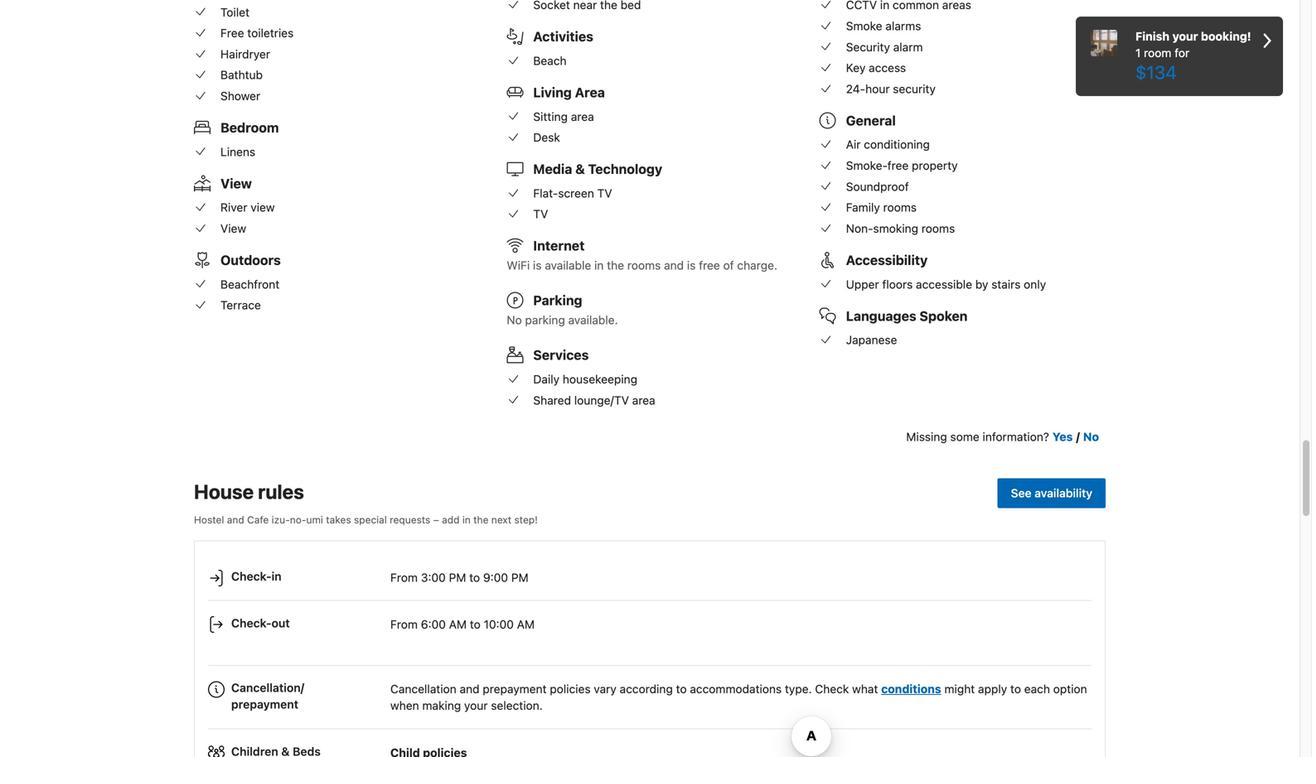 Task type: locate. For each thing, give the bounding box(es) containing it.
toilet
[[221, 5, 250, 19]]

1 vertical spatial prepayment
[[231, 698, 299, 712]]

1 vertical spatial area
[[632, 394, 656, 407]]

prepayment down cancellation/
[[231, 698, 299, 712]]

the left the next on the left bottom of the page
[[474, 514, 489, 526]]

0 vertical spatial from
[[391, 572, 418, 585]]

0 horizontal spatial is
[[533, 259, 542, 273]]

0 vertical spatial prepayment
[[483, 683, 547, 697]]

2 horizontal spatial and
[[664, 259, 684, 273]]

1 vertical spatial view
[[221, 222, 246, 235]]

1 vertical spatial the
[[474, 514, 489, 526]]

flat-screen tv
[[533, 187, 613, 200]]

from left 6:00 am at left bottom
[[391, 618, 418, 632]]

is
[[533, 259, 542, 273], [687, 259, 696, 273]]

1 horizontal spatial is
[[687, 259, 696, 273]]

only
[[1024, 278, 1047, 291]]

0 vertical spatial and
[[664, 259, 684, 273]]

missing some information? yes / no
[[907, 430, 1100, 444]]

in right add
[[463, 514, 471, 526]]

0 horizontal spatial the
[[474, 514, 489, 526]]

check
[[815, 683, 849, 697]]

1 horizontal spatial in
[[463, 514, 471, 526]]

1 vertical spatial tv
[[533, 208, 548, 221]]

requests
[[390, 514, 431, 526]]

0 horizontal spatial tv
[[533, 208, 548, 221]]

0 vertical spatial your
[[1173, 29, 1199, 43]]

the right available
[[607, 259, 624, 273]]

free down conditioning on the right top
[[888, 159, 909, 173]]

area down area
[[571, 110, 594, 123]]

alarm
[[894, 40, 923, 54]]

daily housekeeping
[[533, 373, 638, 386]]

2 vertical spatial rooms
[[628, 259, 661, 273]]

your up for
[[1173, 29, 1199, 43]]

to right 6:00 am at left bottom
[[470, 618, 481, 632]]

availability
[[1035, 487, 1093, 500]]

0 vertical spatial check-
[[231, 570, 272, 584]]

river view
[[221, 201, 275, 215]]

area right lounge/tv
[[632, 394, 656, 407]]

0 vertical spatial the
[[607, 259, 624, 273]]

each
[[1025, 683, 1051, 697]]

0 horizontal spatial and
[[227, 514, 244, 526]]

outdoors
[[221, 252, 281, 268]]

2 from from the top
[[391, 618, 418, 632]]

rooms right smoking
[[922, 222, 955, 235]]

internet
[[533, 238, 585, 254]]

living area
[[533, 85, 605, 100]]

1 vertical spatial free
[[699, 259, 720, 273]]

languages spoken
[[846, 308, 968, 324]]

next
[[492, 514, 512, 526]]

in
[[595, 259, 604, 273], [463, 514, 471, 526], [272, 570, 282, 584]]

0 vertical spatial rooms
[[884, 201, 917, 215]]

wifi
[[507, 259, 530, 273]]

media & technology
[[533, 161, 663, 177]]

prepayment up selection.
[[483, 683, 547, 697]]

see
[[1011, 487, 1032, 500]]

2 horizontal spatial rooms
[[922, 222, 955, 235]]

view up river
[[221, 176, 252, 191]]

check-in
[[231, 570, 282, 584]]

to right "3:00 pm"
[[469, 572, 480, 585]]

in up out
[[272, 570, 282, 584]]

from for from 6:00 am to 10:00 am
[[391, 618, 418, 632]]

2 view from the top
[[221, 222, 246, 235]]

2 check- from the top
[[231, 617, 272, 630]]

option
[[1054, 683, 1088, 697]]

1 vertical spatial your
[[464, 700, 488, 713]]

from left "3:00 pm"
[[391, 572, 418, 585]]

to right according in the bottom of the page
[[676, 683, 687, 697]]

check- for in
[[231, 570, 272, 584]]

1 vertical spatial and
[[227, 514, 244, 526]]

2 is from the left
[[687, 259, 696, 273]]

1 horizontal spatial rooms
[[884, 201, 917, 215]]

1 vertical spatial rooms
[[922, 222, 955, 235]]

0 horizontal spatial rooms
[[628, 259, 661, 273]]

charge.
[[737, 259, 778, 273]]

smoke-
[[846, 159, 888, 173]]

living
[[533, 85, 572, 100]]

accommodations
[[690, 683, 782, 697]]

and left cafe
[[227, 514, 244, 526]]

apply
[[979, 683, 1008, 697]]

2 horizontal spatial in
[[595, 259, 604, 273]]

takes
[[326, 514, 351, 526]]

view down river
[[221, 222, 246, 235]]

2 vertical spatial and
[[460, 683, 480, 697]]

languages
[[846, 308, 917, 324]]

might apply to each option when making your selection.
[[391, 683, 1088, 713]]

missing
[[907, 430, 948, 444]]

1 view from the top
[[221, 176, 252, 191]]

accessibility
[[846, 252, 928, 268]]

your right making
[[464, 700, 488, 713]]

cancellation/ prepayment
[[231, 682, 304, 712]]

0 horizontal spatial in
[[272, 570, 282, 584]]

stairs
[[992, 278, 1021, 291]]

cafe
[[247, 514, 269, 526]]

to left each
[[1011, 683, 1022, 697]]

1 vertical spatial no
[[1084, 430, 1100, 444]]

1 from from the top
[[391, 572, 418, 585]]

air
[[846, 138, 861, 152]]

smoking
[[874, 222, 919, 235]]

accessible
[[916, 278, 973, 291]]

and left of on the right top of page
[[664, 259, 684, 273]]

bedroom
[[221, 120, 279, 136]]

beach
[[533, 54, 567, 68]]

0 horizontal spatial prepayment
[[231, 698, 299, 712]]

and up making
[[460, 683, 480, 697]]

and for cancellation and prepayment policies vary according to accommodations type. check what conditions
[[460, 683, 480, 697]]

to inside might apply to each option when making your selection.
[[1011, 683, 1022, 697]]

add
[[442, 514, 460, 526]]

no
[[507, 314, 522, 327], [1084, 430, 1100, 444]]

0 vertical spatial view
[[221, 176, 252, 191]]

general
[[846, 113, 896, 128]]

screen
[[558, 187, 594, 200]]

house
[[194, 480, 254, 504]]

upper floors accessible by stairs only
[[846, 278, 1047, 291]]

1 horizontal spatial and
[[460, 683, 480, 697]]

hostel
[[194, 514, 224, 526]]

wifi is available in the rooms and is free of charge.
[[507, 259, 778, 273]]

1 check- from the top
[[231, 570, 272, 584]]

0 vertical spatial free
[[888, 159, 909, 173]]

some
[[951, 430, 980, 444]]

smoke alarms
[[846, 19, 922, 33]]

tv down flat-
[[533, 208, 548, 221]]

prepayment
[[483, 683, 547, 697], [231, 698, 299, 712]]

no left parking
[[507, 314, 522, 327]]

from
[[391, 572, 418, 585], [391, 618, 418, 632]]

is right wifi
[[533, 259, 542, 273]]

check- down check-in
[[231, 617, 272, 630]]

0 horizontal spatial your
[[464, 700, 488, 713]]

see availability button
[[998, 479, 1106, 509]]

sitting
[[533, 110, 568, 123]]

is left of on the right top of page
[[687, 259, 696, 273]]

free
[[888, 159, 909, 173], [699, 259, 720, 273]]

no right /
[[1084, 430, 1100, 444]]

free left of on the right top of page
[[699, 259, 720, 273]]

rooms
[[884, 201, 917, 215], [922, 222, 955, 235], [628, 259, 661, 273]]

1 vertical spatial from
[[391, 618, 418, 632]]

1 horizontal spatial tv
[[598, 187, 613, 200]]

0 vertical spatial area
[[571, 110, 594, 123]]

floors
[[883, 278, 913, 291]]

0 horizontal spatial area
[[571, 110, 594, 123]]

rooms right available
[[628, 259, 661, 273]]

1 horizontal spatial free
[[888, 159, 909, 173]]

housekeeping
[[563, 373, 638, 386]]

from for from 3:00 pm to 9:00 pm
[[391, 572, 418, 585]]

1 horizontal spatial no
[[1084, 430, 1100, 444]]

yes button
[[1053, 429, 1073, 446]]

check- up check-out
[[231, 570, 272, 584]]

1 horizontal spatial area
[[632, 394, 656, 407]]

type.
[[785, 683, 812, 697]]

alarms
[[886, 19, 922, 33]]

rooms up non-smoking rooms
[[884, 201, 917, 215]]

and for hostel and cafe izu-no-umi takes special requests – add in the next step!
[[227, 514, 244, 526]]

to for apply
[[1011, 683, 1022, 697]]

1 horizontal spatial your
[[1173, 29, 1199, 43]]

shared lounge/tv area
[[533, 394, 656, 407]]

rightchevron image
[[1264, 28, 1272, 53]]

your
[[1173, 29, 1199, 43], [464, 700, 488, 713]]

tv down media & technology
[[598, 187, 613, 200]]

1 vertical spatial check-
[[231, 617, 272, 630]]

terrace
[[221, 299, 261, 312]]

in right available
[[595, 259, 604, 273]]

0 vertical spatial no
[[507, 314, 522, 327]]



Task type: vqa. For each thing, say whether or not it's contained in the screenshot.
adults
no



Task type: describe. For each thing, give the bounding box(es) containing it.
1 is from the left
[[533, 259, 542, 273]]

finish
[[1136, 29, 1170, 43]]

flat-
[[533, 187, 558, 200]]

hostel and cafe izu-no-umi takes special requests – add in the next step!
[[194, 514, 538, 526]]

0 horizontal spatial no
[[507, 314, 522, 327]]

making
[[422, 700, 461, 713]]

sitting area
[[533, 110, 594, 123]]

2 vertical spatial in
[[272, 570, 282, 584]]

no button
[[1084, 429, 1100, 446]]

family rooms
[[846, 201, 917, 215]]

1 vertical spatial in
[[463, 514, 471, 526]]

hairdryer
[[221, 47, 270, 61]]

activities
[[533, 29, 594, 45]]

$134
[[1136, 61, 1177, 83]]

family
[[846, 201, 881, 215]]

from 3:00 pm to 9:00 pm
[[391, 572, 529, 585]]

1 horizontal spatial prepayment
[[483, 683, 547, 697]]

area
[[575, 85, 605, 100]]

conditioning
[[864, 138, 930, 152]]

air conditioning
[[846, 138, 930, 152]]

cancellation and prepayment policies vary according to accommodations type. check what conditions
[[391, 683, 942, 697]]

security alarm
[[846, 40, 923, 54]]

&
[[576, 161, 585, 177]]

3:00 pm
[[421, 572, 466, 585]]

parking
[[533, 293, 583, 309]]

cancellation
[[391, 683, 457, 697]]

river
[[221, 201, 248, 215]]

property
[[912, 159, 958, 173]]

according
[[620, 683, 673, 697]]

your inside might apply to each option when making your selection.
[[464, 700, 488, 713]]

available.
[[569, 314, 618, 327]]

24-hour security
[[846, 82, 936, 96]]

non-smoking rooms
[[846, 222, 955, 235]]

bathtub
[[221, 68, 263, 82]]

smoke-free property
[[846, 159, 958, 173]]

finish your booking! 1 room for $134
[[1136, 29, 1252, 83]]

when
[[391, 700, 419, 713]]

spoken
[[920, 308, 968, 324]]

see availability
[[1011, 487, 1093, 500]]

conditions
[[882, 683, 942, 697]]

smoke
[[846, 19, 883, 33]]

check- for out
[[231, 617, 272, 630]]

shower
[[221, 89, 261, 103]]

house rules
[[194, 480, 304, 504]]

no-
[[290, 514, 306, 526]]

prepayment inside "cancellation/ prepayment"
[[231, 698, 299, 712]]

what
[[853, 683, 878, 697]]

beachfront
[[221, 278, 280, 291]]

free
[[221, 26, 244, 40]]

shared
[[533, 394, 571, 407]]

key access
[[846, 61, 907, 75]]

0 vertical spatial tv
[[598, 187, 613, 200]]

izu-
[[272, 514, 290, 526]]

selection.
[[491, 700, 543, 713]]

from 6:00 am to 10:00 am
[[391, 618, 535, 632]]

hour
[[866, 82, 890, 96]]

technology
[[588, 161, 663, 177]]

lounge/tv
[[575, 394, 629, 407]]

to for 6:00 am
[[470, 618, 481, 632]]

desk
[[533, 131, 560, 144]]

policies
[[550, 683, 591, 697]]

your inside finish your booking! 1 room for $134
[[1173, 29, 1199, 43]]

/
[[1077, 430, 1080, 444]]

available
[[545, 259, 591, 273]]

booking!
[[1202, 29, 1252, 43]]

10:00 am
[[484, 618, 535, 632]]

step!
[[515, 514, 538, 526]]

upper
[[846, 278, 880, 291]]

access
[[869, 61, 907, 75]]

0 vertical spatial in
[[595, 259, 604, 273]]

media
[[533, 161, 572, 177]]

24-
[[846, 82, 866, 96]]

free toiletries
[[221, 26, 294, 40]]

special
[[354, 514, 387, 526]]

yes
[[1053, 430, 1073, 444]]

non-
[[846, 222, 874, 235]]

of
[[724, 259, 734, 273]]

soundproof
[[846, 180, 909, 194]]

rules
[[258, 480, 304, 504]]

room
[[1144, 46, 1172, 60]]

9:00 pm
[[483, 572, 529, 585]]

linens
[[221, 145, 256, 159]]

security
[[893, 82, 936, 96]]

0 horizontal spatial free
[[699, 259, 720, 273]]

1 horizontal spatial the
[[607, 259, 624, 273]]

key
[[846, 61, 866, 75]]

for
[[1175, 46, 1190, 60]]

to for 3:00 pm
[[469, 572, 480, 585]]



